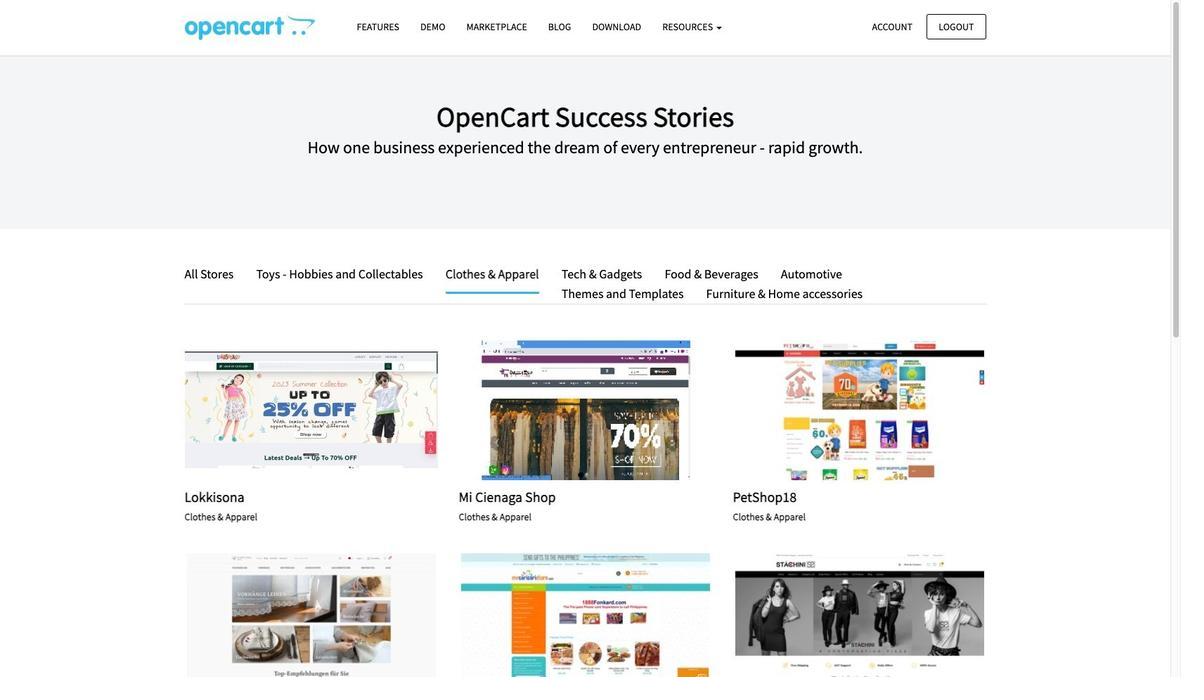 Task type: vqa. For each thing, say whether or not it's contained in the screenshot.
the Lokkisona image
yes



Task type: locate. For each thing, give the bounding box(es) containing it.
my sarisaristore image
[[459, 553, 712, 677]]

mi cienaga shop image
[[459, 340, 712, 480]]

petshop18 image
[[733, 340, 986, 480]]

stachini image
[[733, 553, 986, 677]]



Task type: describe. For each thing, give the bounding box(es) containing it.
varvara home image
[[185, 553, 438, 677]]

lokkisona image
[[185, 340, 438, 480]]

opencart - showcase image
[[185, 15, 315, 40]]



